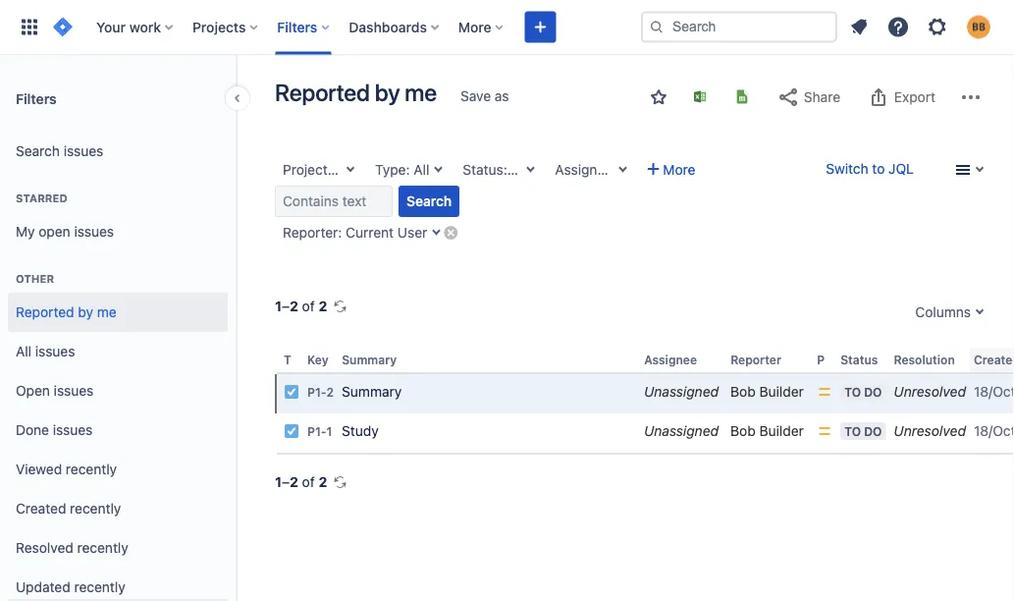 Task type: vqa. For each thing, say whether or not it's contained in the screenshot.
topmost Bob
yes



Task type: describe. For each thing, give the bounding box(es) containing it.
resolved
[[16, 540, 73, 556]]

more inside popup button
[[459, 19, 492, 35]]

viewed recently link
[[8, 450, 228, 489]]

reported by me link
[[8, 293, 228, 332]]

primary element
[[12, 0, 642, 55]]

as
[[495, 88, 510, 104]]

created recently
[[16, 501, 121, 517]]

p1-2 link
[[308, 386, 334, 400]]

more button
[[640, 154, 704, 186]]

resolved recently link
[[8, 529, 228, 568]]

reporter: current user
[[283, 225, 428, 241]]

updated recently
[[16, 579, 125, 596]]

small image
[[651, 89, 667, 105]]

my
[[16, 224, 35, 240]]

project: all
[[283, 162, 351, 178]]

unresolved 18/oct for summary
[[895, 384, 1015, 400]]

issues for all issues
[[35, 343, 75, 360]]

18/oct for study
[[975, 423, 1015, 439]]

all for status: all
[[512, 162, 527, 178]]

other group
[[8, 252, 228, 601]]

open in google sheets image
[[735, 89, 751, 105]]

bob builder link for summary
[[731, 384, 804, 400]]

2 summary from the top
[[342, 384, 402, 400]]

p1-2 summary
[[308, 384, 402, 400]]

summary link
[[342, 384, 402, 400]]

search for search issues
[[16, 143, 60, 159]]

key
[[308, 353, 329, 366]]

reporter:
[[283, 225, 342, 241]]

type:
[[375, 162, 410, 178]]

status:
[[463, 162, 508, 178]]

medium image
[[818, 424, 833, 439]]

unresolved for study
[[895, 423, 967, 439]]

banner containing your work
[[0, 0, 1015, 55]]

1 1 – 2 of 2 from the top
[[275, 298, 328, 314]]

reporter
[[731, 353, 782, 366]]

viewed recently
[[16, 461, 117, 478]]

do for summary
[[865, 385, 883, 399]]

status: all
[[463, 162, 527, 178]]

assignee
[[645, 353, 698, 366]]

my open issues link
[[8, 212, 228, 252]]

search image
[[649, 19, 665, 35]]

open issues
[[16, 383, 94, 399]]

filters inside "popup button"
[[277, 19, 318, 35]]

0 vertical spatial 1
[[275, 298, 282, 314]]

share link
[[767, 82, 851, 113]]

recently for updated recently
[[74, 579, 125, 596]]

switch
[[827, 161, 869, 177]]

1 horizontal spatial reported by me
[[275, 79, 437, 106]]

to do for summary
[[845, 385, 883, 399]]

2 inside 'p1-2 summary'
[[327, 386, 334, 400]]

bob builder for study
[[731, 423, 804, 439]]

my open issues
[[16, 224, 114, 240]]

remove criteria image
[[443, 225, 459, 240]]

search button
[[399, 186, 460, 217]]

p
[[818, 353, 825, 366]]

resolution
[[895, 353, 956, 366]]

task image for study
[[284, 424, 300, 439]]

columns button
[[906, 297, 991, 328]]

done issues
[[16, 422, 93, 438]]

to
[[873, 161, 886, 177]]

type: all
[[375, 162, 430, 178]]

save as
[[461, 88, 510, 104]]

updated
[[16, 579, 70, 596]]

user
[[398, 225, 428, 241]]

to do for study
[[845, 425, 883, 438]]

all for project: all
[[336, 162, 351, 178]]

open
[[16, 383, 50, 399]]

created for created recently
[[16, 501, 66, 517]]

issues for search issues
[[64, 143, 103, 159]]

all for assignee: all
[[621, 162, 637, 178]]

unresolved for summary
[[895, 384, 967, 400]]

search issues
[[16, 143, 103, 159]]

your profile and settings image
[[968, 15, 991, 39]]

search issues link
[[8, 132, 228, 171]]

assignee: all
[[556, 162, 637, 178]]

study link
[[342, 423, 379, 439]]

all for type: all
[[414, 162, 430, 178]]

study
[[342, 423, 379, 439]]

switch to jql
[[827, 161, 915, 177]]



Task type: locate. For each thing, give the bounding box(es) containing it.
to right medium icon
[[845, 385, 862, 399]]

unassigned for summary
[[645, 384, 719, 400]]

filters button
[[272, 11, 337, 43]]

recently up updated recently link
[[77, 540, 128, 556]]

all up search issues using keywords text box
[[336, 162, 351, 178]]

recently for resolved recently
[[77, 540, 128, 556]]

search
[[16, 143, 60, 159], [407, 193, 452, 209]]

all issues
[[16, 343, 75, 360]]

all right status:
[[512, 162, 527, 178]]

assignee:
[[556, 162, 617, 178]]

all up open
[[16, 343, 32, 360]]

Search issues using keywords text field
[[275, 186, 393, 217]]

summary
[[342, 353, 397, 366], [342, 384, 402, 400]]

filters
[[277, 19, 318, 35], [16, 90, 57, 106]]

2 to from the top
[[845, 425, 862, 438]]

0 vertical spatial to do
[[845, 385, 883, 399]]

reported by me up 'all issues'
[[16, 304, 117, 320]]

1 horizontal spatial filters
[[277, 19, 318, 35]]

open in microsoft excel image
[[693, 89, 708, 105]]

to do down status at right
[[845, 385, 883, 399]]

do right medium image at bottom
[[865, 425, 883, 438]]

p1- down key on the bottom left of page
[[308, 386, 327, 400]]

to for study
[[845, 425, 862, 438]]

issues inside 'link'
[[54, 383, 94, 399]]

1 vertical spatial p1-
[[308, 425, 327, 439]]

filters right projects dropdown button
[[277, 19, 318, 35]]

more
[[459, 19, 492, 35], [664, 162, 696, 178]]

by down dashboards
[[375, 79, 400, 106]]

1 vertical spatial do
[[865, 425, 883, 438]]

settings image
[[927, 15, 950, 39]]

1
[[275, 298, 282, 314], [327, 425, 333, 439], [275, 474, 282, 490]]

1 vertical spatial unresolved
[[895, 423, 967, 439]]

1 vertical spatial unassigned
[[645, 423, 719, 439]]

2 bob builder link from the top
[[731, 423, 804, 439]]

issues for open issues
[[54, 383, 94, 399]]

reported down the primary element
[[275, 79, 370, 106]]

p1- for summary
[[308, 386, 327, 400]]

created down the viewed
[[16, 501, 66, 517]]

reported by me
[[275, 79, 437, 106], [16, 304, 117, 320]]

p1- inside p1-1 study
[[308, 425, 327, 439]]

help image
[[887, 15, 911, 39]]

search up starred
[[16, 143, 60, 159]]

all inside all issues link
[[16, 343, 32, 360]]

1 vertical spatial bob
[[731, 423, 756, 439]]

starred group
[[8, 171, 228, 257]]

0 vertical spatial reported by me
[[275, 79, 437, 106]]

do
[[865, 385, 883, 399], [865, 425, 883, 438]]

of down p1-1 link
[[302, 474, 315, 490]]

unresolved
[[895, 384, 967, 400], [895, 423, 967, 439]]

1 vertical spatial 1 – 2 of 2
[[275, 474, 328, 490]]

2 bob from the top
[[731, 423, 756, 439]]

unassigned
[[645, 384, 719, 400], [645, 423, 719, 439]]

0 vertical spatial to
[[845, 385, 862, 399]]

0 horizontal spatial me
[[97, 304, 117, 320]]

1 to do from the top
[[845, 385, 883, 399]]

me
[[405, 79, 437, 106], [97, 304, 117, 320]]

notifications image
[[848, 15, 872, 39]]

1 bob from the top
[[731, 384, 756, 400]]

1 bob builder from the top
[[731, 384, 804, 400]]

created
[[975, 353, 1015, 366], [16, 501, 66, 517]]

created down columns button
[[975, 353, 1015, 366]]

project:
[[283, 162, 332, 178]]

2 unresolved 18/oct from the top
[[895, 423, 1015, 439]]

p1-1 study
[[308, 423, 379, 439]]

work
[[129, 19, 161, 35]]

current
[[346, 225, 394, 241]]

builder for study
[[760, 423, 804, 439]]

1 vertical spatial search
[[407, 193, 452, 209]]

to
[[845, 385, 862, 399], [845, 425, 862, 438]]

created for created
[[975, 353, 1015, 366]]

0 vertical spatial 1 – 2 of 2
[[275, 298, 328, 314]]

banner
[[0, 0, 1015, 55]]

0 vertical spatial more
[[459, 19, 492, 35]]

done
[[16, 422, 49, 438]]

0 vertical spatial 18/oct
[[975, 384, 1015, 400]]

bob builder link
[[731, 384, 804, 400], [731, 423, 804, 439]]

save
[[461, 88, 491, 104]]

0 vertical spatial unassigned
[[645, 384, 719, 400]]

search for search
[[407, 193, 452, 209]]

1 vertical spatial unresolved 18/oct
[[895, 423, 1015, 439]]

recently for viewed recently
[[66, 461, 117, 478]]

1 vertical spatial builder
[[760, 423, 804, 439]]

2 1 – 2 of 2 from the top
[[275, 474, 328, 490]]

to do
[[845, 385, 883, 399], [845, 425, 883, 438]]

1 vertical spatial reported by me
[[16, 304, 117, 320]]

2 vertical spatial 1
[[275, 474, 282, 490]]

other
[[16, 273, 54, 285]]

p1-1 link
[[308, 425, 333, 439]]

builder left medium image at bottom
[[760, 423, 804, 439]]

builder down reporter
[[760, 384, 804, 400]]

bob for study
[[731, 423, 756, 439]]

do down status at right
[[865, 385, 883, 399]]

dashboards
[[349, 19, 427, 35]]

2 do from the top
[[865, 425, 883, 438]]

0 vertical spatial reported
[[275, 79, 370, 106]]

viewed
[[16, 461, 62, 478]]

me inside other group
[[97, 304, 117, 320]]

1 bob builder link from the top
[[731, 384, 804, 400]]

0 horizontal spatial reported by me
[[16, 304, 117, 320]]

more button
[[453, 11, 512, 43]]

p1- for study
[[308, 425, 327, 439]]

0 vertical spatial bob builder
[[731, 384, 804, 400]]

2 18/oct from the top
[[975, 423, 1015, 439]]

0 vertical spatial of
[[302, 298, 315, 314]]

0 vertical spatial bob
[[731, 384, 756, 400]]

1 horizontal spatial reported
[[275, 79, 370, 106]]

do for study
[[865, 425, 883, 438]]

resolved recently
[[16, 540, 128, 556]]

1 – 2 of 2 down p1-1 link
[[275, 474, 328, 490]]

2 task image from the top
[[284, 424, 300, 439]]

created recently link
[[8, 489, 228, 529]]

by
[[375, 79, 400, 106], [78, 304, 93, 320]]

reported down other
[[16, 304, 74, 320]]

1 vertical spatial me
[[97, 304, 117, 320]]

1 vertical spatial of
[[302, 474, 315, 490]]

search inside button
[[407, 193, 452, 209]]

all
[[336, 162, 351, 178], [414, 162, 430, 178], [512, 162, 527, 178], [621, 162, 637, 178], [16, 343, 32, 360]]

more down small icon
[[664, 162, 696, 178]]

task image left the p1-2 "link"
[[284, 384, 300, 400]]

issues
[[64, 143, 103, 159], [74, 224, 114, 240], [35, 343, 75, 360], [54, 383, 94, 399], [53, 422, 93, 438]]

1 vertical spatial summary
[[342, 384, 402, 400]]

status
[[841, 353, 879, 366]]

export button
[[858, 82, 946, 113]]

dashboards button
[[343, 11, 447, 43]]

done issues link
[[8, 411, 228, 450]]

2 p1- from the top
[[308, 425, 327, 439]]

issues inside starred 'group'
[[74, 224, 114, 240]]

2 to do from the top
[[845, 425, 883, 438]]

1 vertical spatial –
[[282, 474, 290, 490]]

1 vertical spatial reported
[[16, 304, 74, 320]]

1 – 2 of 2 up t
[[275, 298, 328, 314]]

recently up created recently
[[66, 461, 117, 478]]

recently down viewed recently link
[[70, 501, 121, 517]]

2 – from the top
[[282, 474, 290, 490]]

reported
[[275, 79, 370, 106], [16, 304, 74, 320]]

1 vertical spatial bob builder link
[[731, 423, 804, 439]]

all right type:
[[414, 162, 430, 178]]

0 vertical spatial p1-
[[308, 386, 327, 400]]

2 unassigned from the top
[[645, 423, 719, 439]]

1 18/oct from the top
[[975, 384, 1015, 400]]

bob
[[731, 384, 756, 400], [731, 423, 756, 439]]

unresolved 18/oct for study
[[895, 423, 1015, 439]]

1 horizontal spatial search
[[407, 193, 452, 209]]

0 horizontal spatial more
[[459, 19, 492, 35]]

1 summary from the top
[[342, 353, 397, 366]]

1 horizontal spatial more
[[664, 162, 696, 178]]

1 task image from the top
[[284, 384, 300, 400]]

builder
[[760, 384, 804, 400], [760, 423, 804, 439]]

me up all issues link
[[97, 304, 117, 320]]

1 vertical spatial created
[[16, 501, 66, 517]]

1 – 2 of 2
[[275, 298, 328, 314], [275, 474, 328, 490]]

1 builder from the top
[[760, 384, 804, 400]]

p1- inside 'p1-2 summary'
[[308, 386, 327, 400]]

2 unresolved from the top
[[895, 423, 967, 439]]

1 to from the top
[[845, 385, 862, 399]]

to right medium image at bottom
[[845, 425, 862, 438]]

0 vertical spatial filters
[[277, 19, 318, 35]]

your
[[96, 19, 126, 35]]

18/oct
[[975, 384, 1015, 400], [975, 423, 1015, 439]]

task image
[[284, 384, 300, 400], [284, 424, 300, 439]]

0 vertical spatial search
[[16, 143, 60, 159]]

search up user
[[407, 193, 452, 209]]

task image left p1-1 link
[[284, 424, 300, 439]]

more inside dropdown button
[[664, 162, 696, 178]]

by up all issues link
[[78, 304, 93, 320]]

0 vertical spatial created
[[975, 353, 1015, 366]]

to do right medium image at bottom
[[845, 425, 883, 438]]

by inside other group
[[78, 304, 93, 320]]

0 vertical spatial me
[[405, 79, 437, 106]]

0 horizontal spatial created
[[16, 501, 66, 517]]

reported inside other group
[[16, 304, 74, 320]]

0 vertical spatial summary
[[342, 353, 397, 366]]

unassigned for study
[[645, 423, 719, 439]]

1 inside p1-1 study
[[327, 425, 333, 439]]

issues for done issues
[[53, 422, 93, 438]]

1 vertical spatial task image
[[284, 424, 300, 439]]

0 vertical spatial by
[[375, 79, 400, 106]]

more left create icon
[[459, 19, 492, 35]]

1 do from the top
[[865, 385, 883, 399]]

projects
[[193, 19, 246, 35]]

me left 'save'
[[405, 79, 437, 106]]

1 vertical spatial 1
[[327, 425, 333, 439]]

all issues link
[[8, 332, 228, 371]]

bob builder link left medium image at bottom
[[731, 423, 804, 439]]

1 vertical spatial more
[[664, 162, 696, 178]]

bob builder for summary
[[731, 384, 804, 400]]

builder for summary
[[760, 384, 804, 400]]

0 vertical spatial bob builder link
[[731, 384, 804, 400]]

bob builder link down reporter
[[731, 384, 804, 400]]

0 vertical spatial unresolved
[[895, 384, 967, 400]]

of up key on the bottom left of page
[[302, 298, 315, 314]]

1 horizontal spatial created
[[975, 353, 1015, 366]]

bob builder left medium image at bottom
[[731, 423, 804, 439]]

p1-
[[308, 386, 327, 400], [308, 425, 327, 439]]

save as button
[[451, 81, 519, 112]]

reported by me inside other group
[[16, 304, 117, 320]]

bob builder
[[731, 384, 804, 400], [731, 423, 804, 439]]

filters up the search issues at the top of page
[[16, 90, 57, 106]]

recently down resolved recently link
[[74, 579, 125, 596]]

1 vertical spatial to
[[845, 425, 862, 438]]

1 unresolved 18/oct from the top
[[895, 384, 1015, 400]]

your work button
[[90, 11, 181, 43]]

all right assignee:
[[621, 162, 637, 178]]

bob for summary
[[731, 384, 756, 400]]

1 horizontal spatial me
[[405, 79, 437, 106]]

create image
[[529, 15, 553, 39]]

0 vertical spatial do
[[865, 385, 883, 399]]

summary up summary link
[[342, 353, 397, 366]]

1 p1- from the top
[[308, 386, 327, 400]]

columns
[[916, 304, 972, 320]]

1 horizontal spatial by
[[375, 79, 400, 106]]

reported by me down the primary element
[[275, 79, 437, 106]]

1 vertical spatial filters
[[16, 90, 57, 106]]

0 horizontal spatial search
[[16, 143, 60, 159]]

18/oct for summary
[[975, 384, 1015, 400]]

1 vertical spatial by
[[78, 304, 93, 320]]

switch to jql link
[[827, 161, 915, 177]]

recently for created recently
[[70, 501, 121, 517]]

0 vertical spatial task image
[[284, 384, 300, 400]]

open
[[39, 224, 70, 240]]

share
[[804, 89, 841, 105]]

appswitcher icon image
[[18, 15, 41, 39]]

Search field
[[642, 11, 838, 43]]

p1- down the p1-2 "link"
[[308, 425, 327, 439]]

summary up study
[[342, 384, 402, 400]]

projects button
[[187, 11, 266, 43]]

export
[[895, 89, 936, 105]]

bob builder link for study
[[731, 423, 804, 439]]

created inside created recently link
[[16, 501, 66, 517]]

1 of from the top
[[302, 298, 315, 314]]

1 vertical spatial bob builder
[[731, 423, 804, 439]]

t
[[284, 353, 292, 366]]

0 horizontal spatial by
[[78, 304, 93, 320]]

1 vertical spatial 18/oct
[[975, 423, 1015, 439]]

medium image
[[818, 384, 833, 400]]

0 vertical spatial unresolved 18/oct
[[895, 384, 1015, 400]]

0 horizontal spatial filters
[[16, 90, 57, 106]]

bob builder down reporter
[[731, 384, 804, 400]]

1 vertical spatial to do
[[845, 425, 883, 438]]

2 bob builder from the top
[[731, 423, 804, 439]]

jql
[[889, 161, 915, 177]]

task image for summary
[[284, 384, 300, 400]]

1 unresolved from the top
[[895, 384, 967, 400]]

of
[[302, 298, 315, 314], [302, 474, 315, 490]]

jira software image
[[51, 15, 75, 39], [51, 15, 75, 39]]

1 – from the top
[[282, 298, 290, 314]]

starred
[[16, 192, 68, 205]]

–
[[282, 298, 290, 314], [282, 474, 290, 490]]

2 of from the top
[[302, 474, 315, 490]]

1 unassigned from the top
[[645, 384, 719, 400]]

open issues link
[[8, 371, 228, 411]]

your work
[[96, 19, 161, 35]]

updated recently link
[[8, 568, 228, 601]]

0 horizontal spatial reported
[[16, 304, 74, 320]]

0 vertical spatial builder
[[760, 384, 804, 400]]

2 builder from the top
[[760, 423, 804, 439]]

to for summary
[[845, 385, 862, 399]]

0 vertical spatial –
[[282, 298, 290, 314]]



